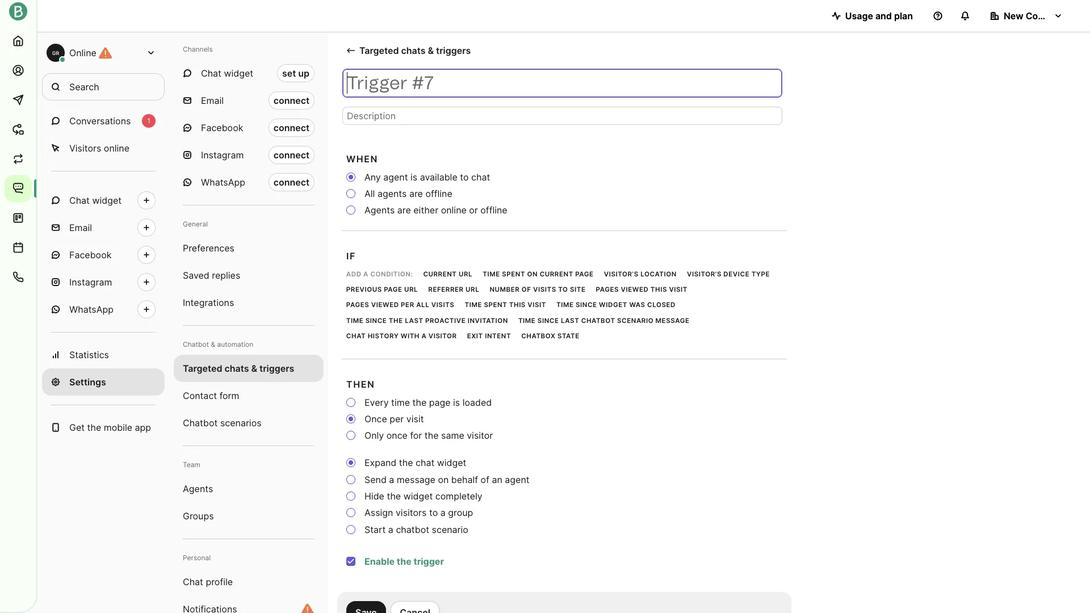 Task type: describe. For each thing, give the bounding box(es) containing it.
visitors online link
[[42, 135, 165, 162]]

connect for instagram
[[274, 149, 310, 161]]

2 horizontal spatial &
[[428, 45, 434, 56]]

1 horizontal spatial agent
[[505, 474, 530, 485]]

scenarios
[[220, 417, 262, 429]]

statistics link
[[42, 341, 165, 369]]

email link
[[42, 214, 165, 241]]

chatbox
[[522, 332, 556, 340]]

a right the send
[[389, 474, 394, 485]]

enable the trigger
[[365, 556, 444, 567]]

chat inside button
[[346, 332, 366, 340]]

or
[[469, 205, 478, 216]]

this for viewed
[[651, 286, 667, 294]]

1 vertical spatial targeted
[[183, 363, 222, 374]]

0 horizontal spatial chatbot
[[396, 524, 429, 535]]

time since widget was closed
[[557, 301, 676, 309]]

1 vertical spatial message
[[397, 474, 436, 485]]

number
[[490, 286, 520, 294]]

1 horizontal spatial is
[[453, 397, 460, 408]]

previous page url
[[346, 286, 418, 294]]

contact form
[[183, 390, 239, 402]]

this for spent
[[509, 301, 526, 309]]

0 vertical spatial facebook
[[201, 122, 243, 133]]

scenario inside button
[[617, 317, 654, 325]]

agents for agents are either online or offline
[[365, 205, 395, 216]]

time spent this visit button
[[461, 299, 550, 312]]

1 horizontal spatial chats
[[401, 45, 426, 56]]

up
[[298, 68, 310, 79]]

time
[[391, 397, 410, 408]]

agents link
[[174, 475, 324, 503]]

1 vertical spatial are
[[397, 205, 411, 216]]

chat widget link
[[42, 187, 165, 214]]

0 horizontal spatial triggers
[[260, 363, 294, 374]]

integrations
[[183, 297, 234, 308]]

last inside button
[[561, 317, 580, 325]]

1 vertical spatial chat widget
[[69, 195, 122, 206]]

1 horizontal spatial targeted chats & triggers
[[360, 45, 471, 56]]

chat profile link
[[174, 569, 324, 596]]

1 horizontal spatial targeted chats & triggers link
[[341, 41, 477, 60]]

chat down channels
[[201, 68, 221, 79]]

personal
[[183, 554, 211, 562]]

state
[[558, 332, 580, 340]]

time since the last proactive invitation button
[[343, 314, 512, 328]]

on inside button
[[527, 270, 538, 278]]

since for the
[[366, 317, 387, 325]]

expand the chat widget
[[365, 458, 467, 469]]

get the mobile app
[[69, 422, 151, 433]]

company
[[1026, 10, 1068, 22]]

facebook link
[[42, 241, 165, 269]]

the right the enable
[[397, 556, 412, 567]]

spent for this
[[484, 301, 507, 309]]

1 vertical spatial targeted chats & triggers link
[[174, 355, 324, 382]]

chatbot & automation
[[183, 340, 253, 349]]

referrer url
[[428, 286, 480, 294]]

visitors
[[396, 507, 427, 519]]

preferences
[[183, 243, 235, 254]]

0 horizontal spatial chats
[[225, 363, 249, 374]]

only once for the same visitor
[[365, 430, 493, 442]]

settings
[[69, 377, 106, 388]]

contact
[[183, 390, 217, 402]]

1 vertical spatial per
[[390, 414, 404, 425]]

saved replies
[[183, 270, 240, 281]]

0 vertical spatial to
[[460, 171, 469, 183]]

plan
[[895, 10, 913, 22]]

expand
[[365, 458, 397, 469]]

replies
[[212, 270, 240, 281]]

start a chatbot scenario
[[365, 524, 469, 535]]

visitor's for visitor's device type
[[687, 270, 722, 278]]

time for time since the last proactive invitation
[[346, 317, 364, 325]]

intent
[[485, 332, 511, 340]]

widget up send a message on behalf of an agent
[[437, 458, 467, 469]]

for
[[410, 430, 422, 442]]

current url
[[423, 270, 473, 278]]

every
[[365, 397, 389, 408]]

app
[[135, 422, 151, 433]]

viewed for this
[[621, 286, 649, 294]]

time since the last proactive invitation
[[346, 317, 508, 325]]

exit intent
[[467, 332, 511, 340]]

widget left set
[[224, 68, 253, 79]]

1 horizontal spatial triggers
[[436, 45, 471, 56]]

time spent this visit
[[465, 301, 546, 309]]

1
[[147, 116, 150, 125]]

spent for on
[[502, 270, 525, 278]]

0 horizontal spatial visits
[[432, 301, 455, 309]]

chatbot inside 'time since last chatbot scenario message' button
[[581, 317, 615, 325]]

time for time spent this visit
[[465, 301, 482, 309]]

1 horizontal spatial whatsapp
[[201, 177, 245, 188]]

0 vertical spatial chat
[[471, 171, 490, 183]]

1 horizontal spatial email
[[201, 95, 224, 106]]

when
[[346, 153, 378, 165]]

chatbot for chatbot scenarios
[[183, 417, 218, 429]]

visit for time spent this visit
[[528, 301, 546, 309]]

connect for email
[[274, 95, 310, 106]]

whatsapp link
[[42, 296, 165, 323]]

0 horizontal spatial scenario
[[432, 524, 469, 535]]

url for referrer url
[[466, 286, 480, 294]]

new company
[[1004, 10, 1068, 22]]

1 vertical spatial targeted chats & triggers
[[183, 363, 294, 374]]

send
[[365, 474, 387, 485]]

chat history with a visitor
[[346, 332, 457, 340]]

widget up 'assign visitors to a group'
[[404, 491, 433, 502]]

agents for agents
[[183, 483, 213, 495]]

since for widget
[[576, 301, 597, 309]]

contact form link
[[174, 382, 324, 410]]

pages for pages viewed this visit
[[596, 286, 619, 294]]

referrer
[[428, 286, 464, 294]]

location
[[641, 270, 677, 278]]

0 vertical spatial offline
[[426, 188, 453, 199]]

assign
[[365, 507, 393, 519]]

1 vertical spatial facebook
[[69, 249, 112, 261]]

current url button
[[420, 268, 477, 281]]

chatbox state button
[[518, 330, 584, 343]]

set
[[282, 68, 296, 79]]

chat profile
[[183, 577, 233, 588]]

every time the page is loaded
[[365, 397, 492, 408]]

time since last chatbot scenario message button
[[515, 314, 694, 328]]

previous
[[346, 286, 382, 294]]

group
[[448, 507, 473, 519]]

0 horizontal spatial online
[[104, 143, 130, 154]]

history
[[368, 332, 399, 340]]

1 horizontal spatial page
[[429, 397, 451, 408]]

gr
[[52, 50, 59, 56]]

1 vertical spatial whatsapp
[[69, 304, 114, 315]]

pages viewed per all visits
[[346, 301, 455, 309]]

hide
[[365, 491, 384, 502]]

since for last
[[538, 317, 559, 325]]

number of visits to site button
[[486, 283, 590, 297]]

closed
[[648, 301, 676, 309]]

Trigger #7 text field
[[343, 69, 783, 97]]

previous page url button
[[343, 283, 422, 297]]

usage
[[846, 10, 874, 22]]

either
[[414, 205, 439, 216]]

1 horizontal spatial offline
[[481, 205, 508, 216]]

1 vertical spatial chat
[[416, 458, 435, 469]]

a inside chat history with a visitor button
[[422, 332, 427, 340]]

then
[[346, 379, 375, 390]]

0 vertical spatial are
[[409, 188, 423, 199]]

exit intent button
[[463, 330, 515, 343]]

device
[[724, 270, 750, 278]]

general
[[183, 220, 208, 228]]

0 vertical spatial is
[[411, 171, 418, 183]]



Task type: vqa. For each thing, say whether or not it's contained in the screenshot.


Task type: locate. For each thing, give the bounding box(es) containing it.
site
[[570, 286, 586, 294]]

2 vertical spatial visit
[[407, 414, 424, 425]]

visitor's up pages viewed this visit
[[604, 270, 639, 278]]

chatbot
[[183, 340, 209, 349], [183, 417, 218, 429]]

referrer url button
[[425, 283, 483, 297]]

0 vertical spatial on
[[527, 270, 538, 278]]

visitor's location button
[[600, 268, 681, 281]]

0 vertical spatial &
[[428, 45, 434, 56]]

0 vertical spatial chat widget
[[201, 68, 253, 79]]

widget up email link on the top of the page
[[92, 195, 122, 206]]

1 horizontal spatial instagram
[[201, 149, 244, 161]]

message inside button
[[656, 317, 690, 325]]

offline right or at the left of page
[[481, 205, 508, 216]]

to left site
[[558, 286, 568, 294]]

0 horizontal spatial on
[[438, 474, 449, 485]]

0 vertical spatial spent
[[502, 270, 525, 278]]

is up all agents are offline
[[411, 171, 418, 183]]

4 connect from the top
[[274, 177, 310, 188]]

url right referrer
[[466, 286, 480, 294]]

1 connect from the top
[[274, 95, 310, 106]]

1 horizontal spatial to
[[460, 171, 469, 183]]

whatsapp
[[201, 177, 245, 188], [69, 304, 114, 315]]

triggers
[[436, 45, 471, 56], [260, 363, 294, 374]]

2 horizontal spatial visit
[[669, 286, 688, 294]]

on up number of visits to site
[[527, 270, 538, 278]]

0 horizontal spatial to
[[429, 507, 438, 519]]

since inside time since widget was closed button
[[576, 301, 597, 309]]

email up facebook link on the top left of page
[[69, 222, 92, 233]]

0 horizontal spatial agent
[[384, 171, 408, 183]]

scenario down group
[[432, 524, 469, 535]]

pages for pages viewed per all visits
[[346, 301, 369, 309]]

1 horizontal spatial viewed
[[621, 286, 649, 294]]

0 vertical spatial visitor
[[429, 332, 457, 340]]

1 vertical spatial instagram
[[69, 277, 112, 288]]

chatbot for chatbot & automation
[[183, 340, 209, 349]]

to inside button
[[558, 286, 568, 294]]

1 vertical spatial offline
[[481, 205, 508, 216]]

widget
[[224, 68, 253, 79], [92, 195, 122, 206], [599, 301, 628, 309], [437, 458, 467, 469], [404, 491, 433, 502]]

is left loaded
[[453, 397, 460, 408]]

1 horizontal spatial visitor
[[467, 430, 493, 442]]

once
[[365, 414, 387, 425]]

chat down only once for the same visitor at the left of the page
[[416, 458, 435, 469]]

time for time since widget was closed
[[557, 301, 574, 309]]

this
[[651, 286, 667, 294], [509, 301, 526, 309]]

pages up time since widget was closed
[[596, 286, 619, 294]]

visit for pages viewed this visit
[[669, 286, 688, 294]]

spent inside button
[[502, 270, 525, 278]]

0 vertical spatial targeted
[[360, 45, 399, 56]]

instagram
[[201, 149, 244, 161], [69, 277, 112, 288]]

time down previous
[[346, 317, 364, 325]]

of inside button
[[522, 286, 531, 294]]

offline down available
[[426, 188, 453, 199]]

2 vertical spatial page
[[429, 397, 451, 408]]

1 vertical spatial spent
[[484, 301, 507, 309]]

visit inside time spent this visit button
[[528, 301, 546, 309]]

once per visit
[[365, 414, 424, 425]]

set up
[[282, 68, 310, 79]]

0 horizontal spatial is
[[411, 171, 418, 183]]

widget inside button
[[599, 301, 628, 309]]

spent inside button
[[484, 301, 507, 309]]

chat
[[471, 171, 490, 183], [416, 458, 435, 469]]

visitor's left the device
[[687, 270, 722, 278]]

1 last from the left
[[405, 317, 424, 325]]

pages
[[596, 286, 619, 294], [346, 301, 369, 309]]

visitor's for visitor's location
[[604, 270, 639, 278]]

the down pages viewed per all visits button
[[389, 317, 403, 325]]

usage and plan button
[[823, 5, 922, 27]]

url up pages viewed per all visits
[[404, 286, 418, 294]]

time since widget was closed button
[[553, 299, 680, 312]]

visits up proactive
[[432, 301, 455, 309]]

2 vertical spatial &
[[251, 363, 257, 374]]

1 visitor's from the left
[[604, 270, 639, 278]]

last inside button
[[405, 317, 424, 325]]

since inside 'time since last chatbot scenario message' button
[[538, 317, 559, 325]]

Description text field
[[343, 107, 783, 125]]

time for time spent on current page
[[483, 270, 500, 278]]

chatbot left automation
[[183, 340, 209, 349]]

chat up email link on the top of the page
[[69, 195, 90, 206]]

chats
[[401, 45, 426, 56], [225, 363, 249, 374]]

1 horizontal spatial pages
[[596, 286, 619, 294]]

&
[[428, 45, 434, 56], [211, 340, 215, 349], [251, 363, 257, 374]]

groups link
[[174, 503, 324, 530]]

chatbot scenarios
[[183, 417, 262, 429]]

0 vertical spatial visits
[[533, 286, 556, 294]]

page up site
[[576, 270, 594, 278]]

connect for facebook
[[274, 122, 310, 133]]

page inside button
[[384, 286, 402, 294]]

last
[[405, 317, 424, 325], [561, 317, 580, 325]]

2 horizontal spatial since
[[576, 301, 597, 309]]

viewed down previous page url button
[[371, 301, 399, 309]]

time up chatbox
[[519, 317, 536, 325]]

2 chatbot from the top
[[183, 417, 218, 429]]

spent
[[502, 270, 525, 278], [484, 301, 507, 309]]

visitor inside button
[[429, 332, 457, 340]]

preferences link
[[174, 235, 324, 262]]

are up either
[[409, 188, 423, 199]]

last up with
[[405, 317, 424, 325]]

pages down previous
[[346, 301, 369, 309]]

widget up time since last chatbot scenario message
[[599, 301, 628, 309]]

send a message on behalf of an agent
[[365, 474, 530, 485]]

1 vertical spatial pages
[[346, 301, 369, 309]]

mobile
[[104, 422, 132, 433]]

chat widget up email link on the top of the page
[[69, 195, 122, 206]]

1 vertical spatial on
[[438, 474, 449, 485]]

1 vertical spatial scenario
[[432, 524, 469, 535]]

invitation
[[468, 317, 508, 325]]

agents
[[365, 205, 395, 216], [183, 483, 213, 495]]

url
[[459, 270, 473, 278], [404, 286, 418, 294], [466, 286, 480, 294]]

1 horizontal spatial last
[[561, 317, 580, 325]]

the right expand
[[399, 458, 413, 469]]

email down channels
[[201, 95, 224, 106]]

chatbot down contact on the left of the page
[[183, 417, 218, 429]]

visit down number of visits to site button
[[528, 301, 546, 309]]

page up only once for the same visitor at the left of the page
[[429, 397, 451, 408]]

start
[[365, 524, 386, 535]]

online right visitors
[[104, 143, 130, 154]]

page inside button
[[576, 270, 594, 278]]

per left the all
[[401, 301, 415, 309]]

visits down "time spent on current page" button
[[533, 286, 556, 294]]

2 vertical spatial to
[[429, 507, 438, 519]]

chatbox state
[[522, 332, 580, 340]]

available
[[420, 171, 458, 183]]

time down site
[[557, 301, 574, 309]]

2 connect from the top
[[274, 122, 310, 133]]

are
[[409, 188, 423, 199], [397, 205, 411, 216]]

online
[[104, 143, 130, 154], [441, 205, 467, 216]]

last up state
[[561, 317, 580, 325]]

chat down the personal
[[183, 577, 203, 588]]

automation
[[217, 340, 253, 349]]

team
[[183, 461, 200, 469]]

0 horizontal spatial targeted chats & triggers
[[183, 363, 294, 374]]

search link
[[42, 73, 165, 101]]

0 vertical spatial visit
[[669, 286, 688, 294]]

visitor right same
[[467, 430, 493, 442]]

agent right an
[[505, 474, 530, 485]]

per inside button
[[401, 301, 415, 309]]

1 vertical spatial email
[[69, 222, 92, 233]]

spent up number at the left top
[[502, 270, 525, 278]]

saved
[[183, 270, 209, 281]]

3 connect from the top
[[274, 149, 310, 161]]

chat left history
[[346, 332, 366, 340]]

0 horizontal spatial agents
[[183, 483, 213, 495]]

0 vertical spatial per
[[401, 301, 415, 309]]

1 horizontal spatial visit
[[528, 301, 546, 309]]

1 horizontal spatial targeted
[[360, 45, 399, 56]]

proactive
[[425, 317, 466, 325]]

0 vertical spatial message
[[656, 317, 690, 325]]

1 horizontal spatial facebook
[[201, 122, 243, 133]]

behalf
[[451, 474, 478, 485]]

the right get
[[87, 422, 101, 433]]

to right available
[[460, 171, 469, 183]]

all
[[365, 188, 375, 199]]

0 vertical spatial scenario
[[617, 317, 654, 325]]

0 horizontal spatial page
[[384, 286, 402, 294]]

agents down team
[[183, 483, 213, 495]]

0 horizontal spatial &
[[211, 340, 215, 349]]

exit
[[467, 332, 483, 340]]

1 horizontal spatial scenario
[[617, 317, 654, 325]]

0 vertical spatial whatsapp
[[201, 177, 245, 188]]

url up referrer url
[[459, 270, 473, 278]]

online left or at the left of page
[[441, 205, 467, 216]]

a right with
[[422, 332, 427, 340]]

0 horizontal spatial whatsapp
[[69, 304, 114, 315]]

visitor's
[[604, 270, 639, 278], [687, 270, 722, 278]]

1 horizontal spatial chat widget
[[201, 68, 253, 79]]

1 horizontal spatial visitor's
[[687, 270, 722, 278]]

scenario down was
[[617, 317, 654, 325]]

current
[[423, 270, 457, 278]]

1 vertical spatial visit
[[528, 301, 546, 309]]

offline
[[426, 188, 453, 199], [481, 205, 508, 216]]

a right start
[[388, 524, 394, 535]]

0 vertical spatial email
[[201, 95, 224, 106]]

viewed for per
[[371, 301, 399, 309]]

0 vertical spatial chatbot
[[581, 317, 615, 325]]

are down all agents are offline
[[397, 205, 411, 216]]

chat widget down channels
[[201, 68, 253, 79]]

visitor
[[429, 332, 457, 340], [467, 430, 493, 442]]

0 vertical spatial viewed
[[621, 286, 649, 294]]

1 vertical spatial of
[[481, 474, 490, 485]]

get the mobile app link
[[42, 414, 165, 441]]

chatbot
[[581, 317, 615, 325], [396, 524, 429, 535]]

1 vertical spatial page
[[384, 286, 402, 294]]

0 vertical spatial chats
[[401, 45, 426, 56]]

is
[[411, 171, 418, 183], [453, 397, 460, 408]]

url inside button
[[404, 286, 418, 294]]

0 horizontal spatial pages
[[346, 301, 369, 309]]

url for current url
[[459, 270, 473, 278]]

since up history
[[366, 317, 387, 325]]

0 vertical spatial pages
[[596, 286, 619, 294]]

0 horizontal spatial this
[[509, 301, 526, 309]]

whatsapp down instagram link
[[69, 304, 114, 315]]

of down "time spent on current page" button
[[522, 286, 531, 294]]

0 horizontal spatial message
[[397, 474, 436, 485]]

saved replies link
[[174, 262, 324, 289]]

0 vertical spatial chatbot
[[183, 340, 209, 349]]

the right hide
[[387, 491, 401, 502]]

2 horizontal spatial to
[[558, 286, 568, 294]]

chat history with a visitor button
[[343, 330, 461, 343]]

channels
[[183, 45, 213, 53]]

1 horizontal spatial this
[[651, 286, 667, 294]]

visit inside pages viewed this visit button
[[669, 286, 688, 294]]

visits
[[533, 286, 556, 294], [432, 301, 455, 309]]

of left an
[[481, 474, 490, 485]]

pages viewed this visit
[[596, 286, 688, 294]]

2 visitor's from the left
[[687, 270, 722, 278]]

the right for
[[425, 430, 439, 442]]

message down the closed
[[656, 317, 690, 325]]

1 vertical spatial visitor
[[467, 430, 493, 442]]

2 horizontal spatial page
[[576, 270, 594, 278]]

integrations link
[[174, 289, 324, 316]]

loaded
[[463, 397, 492, 408]]

with
[[401, 332, 420, 340]]

0 horizontal spatial visitor
[[429, 332, 457, 340]]

current
[[540, 270, 574, 278]]

whatsapp up general
[[201, 177, 245, 188]]

0 horizontal spatial of
[[481, 474, 490, 485]]

0 vertical spatial agent
[[384, 171, 408, 183]]

1 vertical spatial chatbot
[[396, 524, 429, 535]]

targeted chats & triggers link
[[341, 41, 477, 60], [174, 355, 324, 382]]

0 horizontal spatial email
[[69, 222, 92, 233]]

chatbot down time since widget was closed button
[[581, 317, 615, 325]]

1 vertical spatial agent
[[505, 474, 530, 485]]

get
[[69, 422, 85, 433]]

1 horizontal spatial chat
[[471, 171, 490, 183]]

chat up or at the left of page
[[471, 171, 490, 183]]

1 vertical spatial is
[[453, 397, 460, 408]]

page up pages viewed per all visits
[[384, 286, 402, 294]]

1 vertical spatial this
[[509, 301, 526, 309]]

only
[[365, 430, 384, 442]]

1 vertical spatial online
[[441, 205, 467, 216]]

connect for whatsapp
[[274, 177, 310, 188]]

0 horizontal spatial chat
[[416, 458, 435, 469]]

chatbot down "visitors"
[[396, 524, 429, 535]]

0 horizontal spatial instagram
[[69, 277, 112, 288]]

the inside button
[[389, 317, 403, 325]]

per up once
[[390, 414, 404, 425]]

search
[[69, 81, 99, 93]]

agent up the agents
[[384, 171, 408, 183]]

1 horizontal spatial online
[[441, 205, 467, 216]]

on left behalf on the bottom left of the page
[[438, 474, 449, 485]]

time for time since last chatbot scenario message
[[519, 317, 536, 325]]

groups
[[183, 511, 214, 522]]

since up chatbox state
[[538, 317, 559, 325]]

0 horizontal spatial facebook
[[69, 249, 112, 261]]

1 vertical spatial chatbot
[[183, 417, 218, 429]]

time up invitation
[[465, 301, 482, 309]]

since down site
[[576, 301, 597, 309]]

an
[[492, 474, 503, 485]]

this down the "location"
[[651, 286, 667, 294]]

0 horizontal spatial since
[[366, 317, 387, 325]]

spent up invitation
[[484, 301, 507, 309]]

visitor's location
[[604, 270, 677, 278]]

time spent on current page button
[[479, 268, 598, 281]]

1 horizontal spatial message
[[656, 317, 690, 325]]

to
[[460, 171, 469, 183], [558, 286, 568, 294], [429, 507, 438, 519]]

form
[[220, 390, 239, 402]]

a left group
[[441, 507, 446, 519]]

settings link
[[42, 369, 165, 396]]

0 horizontal spatial chat widget
[[69, 195, 122, 206]]

message down the expand the chat widget
[[397, 474, 436, 485]]

time since last chatbot scenario message
[[519, 317, 690, 325]]

1 vertical spatial visits
[[432, 301, 455, 309]]

pages viewed this visit button
[[592, 283, 692, 297]]

since inside time since the last proactive invitation button
[[366, 317, 387, 325]]

1 chatbot from the top
[[183, 340, 209, 349]]

agents down all
[[365, 205, 395, 216]]

1 vertical spatial &
[[211, 340, 215, 349]]

visit up the closed
[[669, 286, 688, 294]]

same
[[441, 430, 464, 442]]

agents inside agents link
[[183, 483, 213, 495]]

this down number at the left top
[[509, 301, 526, 309]]

1 horizontal spatial chatbot
[[581, 317, 615, 325]]

viewed up was
[[621, 286, 649, 294]]

0 horizontal spatial last
[[405, 317, 424, 325]]

pages viewed per all visits button
[[343, 299, 458, 312]]

time up number at the left top
[[483, 270, 500, 278]]

2 last from the left
[[561, 317, 580, 325]]

visit up for
[[407, 414, 424, 425]]

visitor down proactive
[[429, 332, 457, 340]]

to down hide the widget completely
[[429, 507, 438, 519]]

the right time at the left bottom of the page
[[413, 397, 427, 408]]



